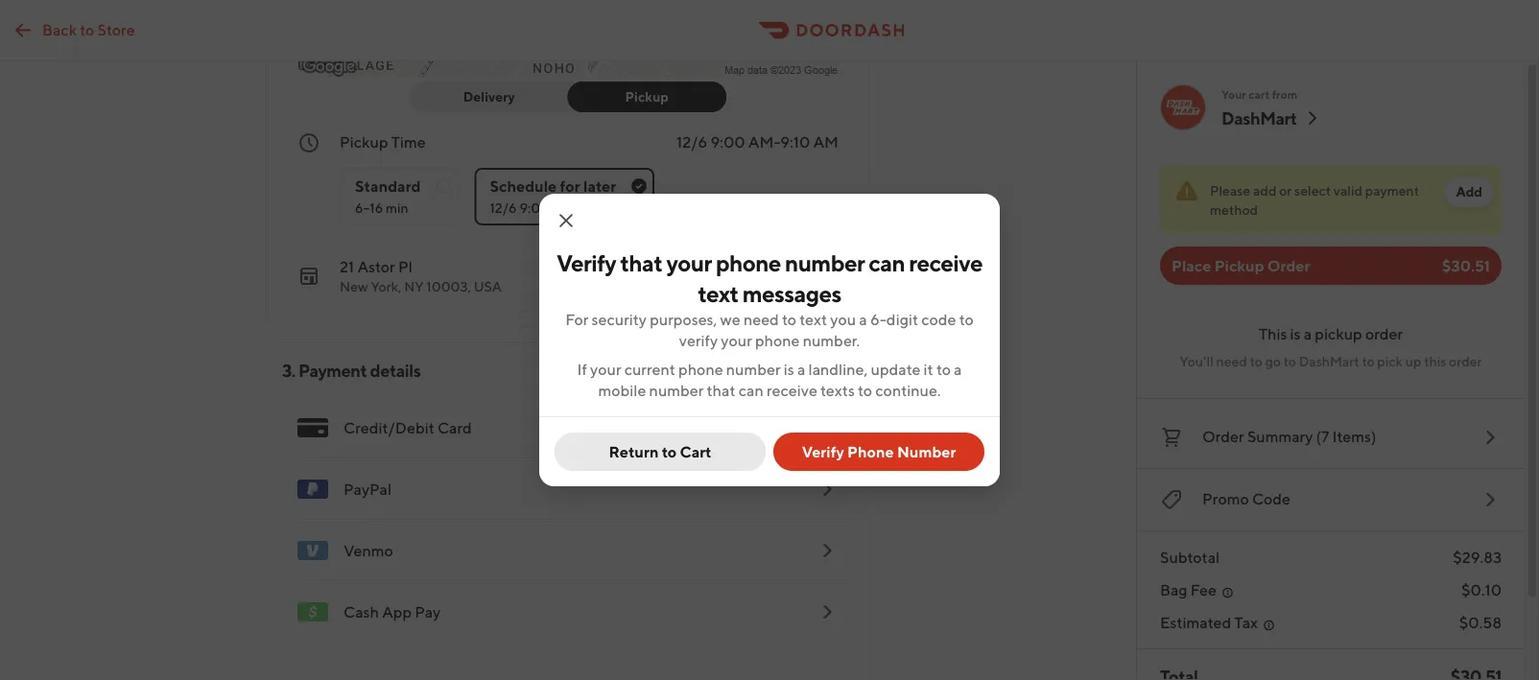 Task type: describe. For each thing, give the bounding box(es) containing it.
summary
[[1248, 428, 1314, 446]]

phone for landline,
[[679, 361, 724, 379]]

verify
[[680, 332, 718, 350]]

new
[[340, 279, 368, 295]]

dashmart inside 'link'
[[1222, 108, 1298, 128]]

please
[[1211, 183, 1251, 199]]

return to cart
[[609, 443, 712, 461]]

0 horizontal spatial order
[[1366, 325, 1404, 343]]

we
[[721, 311, 741, 329]]

cart
[[680, 443, 712, 461]]

items)
[[1333, 428, 1377, 446]]

your cart from
[[1222, 87, 1298, 101]]

return to cart button
[[555, 433, 766, 471]]

can inside verify that your phone number can receive text messages
[[869, 249, 905, 276]]

number for can
[[785, 249, 865, 276]]

number
[[898, 443, 957, 461]]

astor
[[358, 258, 395, 276]]

this is a pickup order
[[1259, 325, 1404, 343]]

schedule
[[490, 177, 557, 195]]

0 vertical spatial 9:10
[[781, 133, 811, 151]]

tax
[[1235, 614, 1259, 632]]

3. payment details
[[282, 360, 421, 381]]

text inside for security purposes, we need to text you a 6-digit code to verify your phone number.
[[800, 311, 828, 329]]

21 astor pl new york,  ny 10003,  usa
[[340, 258, 502, 295]]

$0.58
[[1460, 614, 1502, 632]]

or
[[1280, 183, 1292, 199]]

that inside verify that your phone number can receive text messages
[[620, 249, 663, 276]]

1 vertical spatial need
[[1217, 354, 1248, 370]]

21
[[340, 258, 354, 276]]

your inside if your current phone number is a landline, update it to a mobile number that can receive texts to continue.
[[591, 361, 622, 379]]

pickup time
[[340, 133, 426, 151]]

receive inside if your current phone number is a landline, update it to a mobile number that can receive texts to continue.
[[767, 382, 818, 400]]

for
[[566, 311, 589, 329]]

cash
[[344, 603, 379, 622]]

1 horizontal spatial am
[[814, 133, 839, 151]]

this
[[1425, 354, 1447, 370]]

show menu image
[[298, 413, 328, 444]]

standard
[[355, 177, 421, 195]]

pay
[[415, 603, 441, 622]]

is inside if your current phone number is a landline, update it to a mobile number that can receive texts to continue.
[[784, 361, 795, 379]]

verify that your phone number can receive text messages
[[557, 249, 983, 307]]

it
[[924, 361, 934, 379]]

back to store
[[42, 20, 135, 38]]

6-
[[871, 311, 887, 329]]

for security purposes, we need to text you a 6-digit code to verify your phone number.
[[566, 311, 974, 350]]

your inside for security purposes, we need to text you a 6-digit code to verify your phone number.
[[721, 332, 752, 350]]

add new payment method image
[[816, 478, 839, 501]]

verify phone number
[[802, 443, 957, 461]]

venmo
[[344, 542, 393, 560]]

number for is
[[727, 361, 781, 379]]

2 add new payment method image from the top
[[816, 540, 839, 563]]

10003,
[[427, 279, 471, 295]]

your inside verify that your phone number can receive text messages
[[667, 249, 712, 276]]

number.
[[803, 332, 860, 350]]

to left go
[[1251, 354, 1263, 370]]

0 vertical spatial 9:00
[[711, 133, 746, 151]]

bag
[[1161, 581, 1188, 600]]

current
[[625, 361, 676, 379]]

a left landline, at the bottom right of page
[[798, 361, 806, 379]]

paypal
[[344, 481, 392, 499]]

add
[[1457, 184, 1483, 200]]

details
[[370, 360, 421, 381]]

order summary (7 items)
[[1203, 428, 1377, 446]]

close verify that your phone number can receive text messages image
[[555, 209, 578, 232]]

(7
[[1317, 428, 1330, 446]]

later
[[584, 177, 617, 195]]

phone
[[848, 443, 894, 461]]

status containing please add or select valid payment method
[[1161, 165, 1502, 235]]

you'll need to go to dashmart to pick up this order
[[1180, 354, 1483, 370]]

$29.83
[[1454, 549, 1502, 567]]

pickup
[[1316, 325, 1363, 343]]

a left pickup
[[1304, 325, 1313, 343]]

receive inside verify that your phone number can receive text messages
[[909, 249, 983, 276]]

go
[[1266, 354, 1282, 370]]

for
[[560, 177, 581, 195]]

1 horizontal spatial 12/6
[[677, 133, 708, 151]]

fee
[[1191, 581, 1217, 600]]

place
[[1172, 257, 1212, 275]]

Delivery radio
[[410, 82, 580, 112]]

1 horizontal spatial order
[[1450, 354, 1483, 370]]

promo
[[1203, 490, 1250, 508]]

cash app pay
[[344, 603, 441, 622]]

method
[[1211, 202, 1259, 218]]

Pickup radio
[[568, 82, 727, 112]]

cart
[[1249, 87, 1270, 101]]

1 horizontal spatial order
[[1268, 257, 1311, 275]]

this
[[1259, 325, 1288, 343]]

code
[[1253, 490, 1291, 508]]

add button
[[1445, 177, 1495, 207]]

your
[[1222, 87, 1247, 101]]

up
[[1406, 354, 1422, 370]]

pickup for pickup
[[626, 89, 669, 105]]

verify phone number button
[[774, 433, 985, 471]]

pickup for pickup time
[[340, 133, 388, 151]]

$0.10
[[1462, 581, 1502, 600]]

delivery
[[463, 89, 515, 105]]

1 horizontal spatial am-
[[749, 133, 781, 151]]

verify for verify phone number
[[802, 443, 845, 461]]



Task type: locate. For each thing, give the bounding box(es) containing it.
am inside radio
[[610, 200, 632, 216]]

verify down close verify that your phone number can receive text messages image
[[557, 249, 616, 276]]

1 vertical spatial number
[[727, 361, 781, 379]]

order
[[1366, 325, 1404, 343], [1450, 354, 1483, 370]]

am- inside radio
[[553, 200, 581, 216]]

0 vertical spatial phone
[[716, 249, 781, 276]]

back to store link
[[0, 11, 147, 49]]

payment
[[1366, 183, 1420, 199]]

if your current phone number is a landline, update it to a mobile number that can receive texts to continue.
[[577, 361, 962, 400]]

you'll
[[1180, 354, 1214, 370]]

can down for security purposes, we need to text you a 6-digit code to verify your phone number.
[[739, 382, 764, 400]]

0 vertical spatial your
[[667, 249, 712, 276]]

a left 6-
[[860, 311, 868, 329]]

promo code
[[1203, 490, 1291, 508]]

digit
[[887, 311, 919, 329]]

0 vertical spatial that
[[620, 249, 663, 276]]

card
[[438, 419, 472, 437]]

code
[[922, 311, 957, 329]]

need right you'll
[[1217, 354, 1248, 370]]

1 horizontal spatial pickup
[[626, 89, 669, 105]]

1 vertical spatial verify
[[802, 443, 845, 461]]

your
[[667, 249, 712, 276], [721, 332, 752, 350], [591, 361, 622, 379]]

None radio
[[475, 168, 655, 226]]

1 vertical spatial text
[[800, 311, 828, 329]]

status
[[1161, 165, 1502, 235]]

phone up if your current phone number is a landline, update it to a mobile number that can receive texts to continue.
[[756, 332, 800, 350]]

3. payment
[[282, 360, 367, 381]]

1 horizontal spatial 12/6 9:00 am-9:10 am
[[677, 133, 839, 151]]

can
[[869, 249, 905, 276], [739, 382, 764, 400]]

phone inside if your current phone number is a landline, update it to a mobile number that can receive texts to continue.
[[679, 361, 724, 379]]

number inside verify that your phone number can receive text messages
[[785, 249, 865, 276]]

1 vertical spatial am
[[610, 200, 632, 216]]

text up we
[[698, 280, 739, 307]]

1 horizontal spatial receive
[[909, 249, 983, 276]]

12/6 inside radio
[[490, 200, 517, 216]]

order up this
[[1268, 257, 1311, 275]]

phone
[[716, 249, 781, 276], [756, 332, 800, 350], [679, 361, 724, 379]]

your up purposes,
[[667, 249, 712, 276]]

2 vertical spatial add new payment method image
[[816, 601, 839, 624]]

option group
[[340, 153, 839, 226]]

verify inside verify phone number button
[[802, 443, 845, 461]]

am-
[[749, 133, 781, 151], [553, 200, 581, 216]]

add new payment method image
[[816, 417, 839, 440], [816, 540, 839, 563], [816, 601, 839, 624]]

1 horizontal spatial verify
[[802, 443, 845, 461]]

credit/debit card
[[344, 419, 472, 437]]

you
[[831, 311, 856, 329]]

9:00
[[711, 133, 746, 151], [520, 200, 550, 216]]

0 vertical spatial add new payment method image
[[816, 417, 839, 440]]

2 vertical spatial phone
[[679, 361, 724, 379]]

1 vertical spatial can
[[739, 382, 764, 400]]

6–16
[[355, 200, 383, 216]]

0 vertical spatial receive
[[909, 249, 983, 276]]

dashmart link
[[1222, 107, 1324, 130]]

app
[[382, 603, 412, 622]]

a right it
[[954, 361, 962, 379]]

phone inside verify that your phone number can receive text messages
[[716, 249, 781, 276]]

back
[[42, 20, 77, 38]]

phone for text
[[716, 249, 781, 276]]

1 horizontal spatial 9:10
[[781, 133, 811, 151]]

0 horizontal spatial 9:00
[[520, 200, 550, 216]]

0 vertical spatial dashmart
[[1222, 108, 1298, 128]]

to right go
[[1284, 354, 1297, 370]]

1 horizontal spatial 9:00
[[711, 133, 746, 151]]

none radio containing standard
[[340, 168, 459, 226]]

9:10 inside radio
[[581, 200, 607, 216]]

order
[[1268, 257, 1311, 275], [1203, 428, 1245, 446]]

need right we
[[744, 311, 779, 329]]

1 vertical spatial 12/6
[[490, 200, 517, 216]]

1 horizontal spatial can
[[869, 249, 905, 276]]

menu
[[282, 397, 854, 643]]

usa
[[474, 279, 502, 295]]

1 vertical spatial phone
[[756, 332, 800, 350]]

to left 'pick'
[[1363, 354, 1375, 370]]

receive up code
[[909, 249, 983, 276]]

order up 'pick'
[[1366, 325, 1404, 343]]

0 horizontal spatial receive
[[767, 382, 818, 400]]

0 vertical spatial pickup
[[626, 89, 669, 105]]

number down 'current'
[[650, 382, 704, 400]]

am
[[814, 133, 839, 151], [610, 200, 632, 216]]

verify inside verify that your phone number can receive text messages
[[557, 249, 616, 276]]

12/6 9:00 am-9:10 am
[[677, 133, 839, 151], [490, 200, 632, 216]]

0 vertical spatial is
[[1291, 325, 1301, 343]]

estimated
[[1161, 614, 1232, 632]]

1 horizontal spatial number
[[727, 361, 781, 379]]

add
[[1254, 183, 1277, 199]]

landline,
[[809, 361, 868, 379]]

1 vertical spatial your
[[721, 332, 752, 350]]

phone inside for security purposes, we need to text you a 6-digit code to verify your phone number.
[[756, 332, 800, 350]]

dashmart
[[1222, 108, 1298, 128], [1300, 354, 1360, 370]]

return
[[609, 443, 659, 461]]

0 horizontal spatial need
[[744, 311, 779, 329]]

can up 6-
[[869, 249, 905, 276]]

1 horizontal spatial is
[[1291, 325, 1301, 343]]

0 horizontal spatial order
[[1203, 428, 1245, 446]]

0 vertical spatial text
[[698, 280, 739, 307]]

can inside if your current phone number is a landline, update it to a mobile number that can receive texts to continue.
[[739, 382, 764, 400]]

0 vertical spatial verify
[[557, 249, 616, 276]]

option group containing standard
[[340, 153, 839, 226]]

store
[[98, 20, 135, 38]]

to right code
[[960, 311, 974, 329]]

add new payment method image for app
[[816, 601, 839, 624]]

place pickup order
[[1172, 257, 1311, 275]]

verify up add new payment method image
[[802, 443, 845, 461]]

0 horizontal spatial text
[[698, 280, 739, 307]]

that inside if your current phone number is a landline, update it to a mobile number that can receive texts to continue.
[[707, 382, 736, 400]]

1 horizontal spatial need
[[1217, 354, 1248, 370]]

0 vertical spatial need
[[744, 311, 779, 329]]

need
[[744, 311, 779, 329], [1217, 354, 1248, 370]]

1 vertical spatial 9:10
[[581, 200, 607, 216]]

1 vertical spatial order
[[1203, 428, 1245, 446]]

continue.
[[876, 382, 941, 400]]

1 vertical spatial add new payment method image
[[816, 540, 839, 563]]

time
[[391, 133, 426, 151]]

is down for security purposes, we need to text you a 6-digit code to verify your phone number.
[[784, 361, 795, 379]]

texts
[[821, 382, 855, 400]]

add new payment method image for card
[[816, 417, 839, 440]]

that up security
[[620, 249, 663, 276]]

2 horizontal spatial pickup
[[1215, 257, 1265, 275]]

text inside verify that your phone number can receive text messages
[[698, 280, 739, 307]]

1 horizontal spatial your
[[667, 249, 712, 276]]

1 vertical spatial that
[[707, 382, 736, 400]]

to down messages
[[783, 311, 797, 329]]

1 horizontal spatial dashmart
[[1300, 354, 1360, 370]]

1 vertical spatial receive
[[767, 382, 818, 400]]

2 vertical spatial your
[[591, 361, 622, 379]]

1 vertical spatial 9:00
[[520, 200, 550, 216]]

pickup
[[626, 89, 669, 105], [340, 133, 388, 151], [1215, 257, 1265, 275]]

schedule for later
[[490, 177, 617, 195]]

is right this
[[1291, 325, 1301, 343]]

1 vertical spatial pickup
[[340, 133, 388, 151]]

1 vertical spatial 12/6 9:00 am-9:10 am
[[490, 200, 632, 216]]

1 vertical spatial is
[[784, 361, 795, 379]]

ny
[[404, 279, 424, 295]]

0 horizontal spatial 12/6 9:00 am-9:10 am
[[490, 200, 632, 216]]

to right texts
[[858, 382, 873, 400]]

to inside back to store link
[[80, 20, 94, 38]]

text up number.
[[800, 311, 828, 329]]

from
[[1273, 87, 1298, 101]]

menu containing credit/debit card
[[282, 397, 854, 643]]

0 horizontal spatial pickup
[[340, 133, 388, 151]]

2 horizontal spatial number
[[785, 249, 865, 276]]

0 horizontal spatial number
[[650, 382, 704, 400]]

is
[[1291, 325, 1301, 343], [784, 361, 795, 379]]

min
[[386, 200, 409, 216]]

a inside for security purposes, we need to text you a 6-digit code to verify your phone number.
[[860, 311, 868, 329]]

if
[[577, 361, 587, 379]]

a
[[860, 311, 868, 329], [1304, 325, 1313, 343], [798, 361, 806, 379], [954, 361, 962, 379]]

0 vertical spatial number
[[785, 249, 865, 276]]

0 horizontal spatial your
[[591, 361, 622, 379]]

valid
[[1334, 183, 1363, 199]]

york,
[[371, 279, 402, 295]]

1 horizontal spatial text
[[800, 311, 828, 329]]

0 vertical spatial order
[[1366, 325, 1404, 343]]

update
[[871, 361, 921, 379]]

0 horizontal spatial verify
[[557, 249, 616, 276]]

0 horizontal spatial dashmart
[[1222, 108, 1298, 128]]

9:00 down schedule
[[520, 200, 550, 216]]

credit/debit
[[344, 419, 435, 437]]

0 vertical spatial can
[[869, 249, 905, 276]]

your right if
[[591, 361, 622, 379]]

dashmart down cart
[[1222, 108, 1298, 128]]

order left summary
[[1203, 428, 1245, 446]]

0 vertical spatial 12/6 9:00 am-9:10 am
[[677, 133, 839, 151]]

1 add new payment method image from the top
[[816, 417, 839, 440]]

delivery or pickup selector option group
[[410, 82, 727, 112]]

1 horizontal spatial that
[[707, 382, 736, 400]]

0 horizontal spatial am
[[610, 200, 632, 216]]

verify for verify that your phone number can receive text messages
[[557, 249, 616, 276]]

verify that your phone number can receive text messages dialog
[[540, 194, 1000, 487]]

None radio
[[340, 168, 459, 226]]

messages
[[743, 280, 842, 307]]

0 horizontal spatial 12/6
[[490, 200, 517, 216]]

need inside for security purposes, we need to text you a 6-digit code to verify your phone number.
[[744, 311, 779, 329]]

9:00 inside radio
[[520, 200, 550, 216]]

1 vertical spatial am-
[[553, 200, 581, 216]]

9:00 down pickup radio
[[711, 133, 746, 151]]

6–16 min
[[355, 200, 409, 216]]

2 horizontal spatial your
[[721, 332, 752, 350]]

0 vertical spatial 12/6
[[677, 133, 708, 151]]

2 vertical spatial number
[[650, 382, 704, 400]]

0 horizontal spatial am-
[[553, 200, 581, 216]]

12/6 9:00 am-9:10 am inside radio
[[490, 200, 632, 216]]

0 vertical spatial am
[[814, 133, 839, 151]]

2 vertical spatial pickup
[[1215, 257, 1265, 275]]

select
[[1295, 183, 1332, 199]]

0 vertical spatial am-
[[749, 133, 781, 151]]

order summary (7 items) button
[[1161, 422, 1502, 453]]

1 vertical spatial dashmart
[[1300, 354, 1360, 370]]

number
[[785, 249, 865, 276], [727, 361, 781, 379], [650, 382, 704, 400]]

receive left texts
[[767, 382, 818, 400]]

order right this
[[1450, 354, 1483, 370]]

phone up messages
[[716, 249, 781, 276]]

12/6 down pickup radio
[[677, 133, 708, 151]]

0 horizontal spatial that
[[620, 249, 663, 276]]

to left cart
[[662, 443, 677, 461]]

dashmart down this is a pickup order
[[1300, 354, 1360, 370]]

0 vertical spatial order
[[1268, 257, 1311, 275]]

9:10
[[781, 133, 811, 151], [581, 200, 607, 216]]

phone down verify
[[679, 361, 724, 379]]

0 horizontal spatial is
[[784, 361, 795, 379]]

order inside button
[[1203, 428, 1245, 446]]

please add or select valid payment method
[[1211, 183, 1420, 218]]

your down we
[[721, 332, 752, 350]]

none radio containing schedule for later
[[475, 168, 655, 226]]

to right back
[[80, 20, 94, 38]]

1 vertical spatial order
[[1450, 354, 1483, 370]]

that down verify
[[707, 382, 736, 400]]

0 horizontal spatial 9:10
[[581, 200, 607, 216]]

3 add new payment method image from the top
[[816, 601, 839, 624]]

security
[[592, 311, 647, 329]]

12/6 down schedule
[[490, 200, 517, 216]]

0 horizontal spatial can
[[739, 382, 764, 400]]

number up messages
[[785, 249, 865, 276]]

pl
[[398, 258, 413, 276]]

to right it
[[937, 361, 951, 379]]

subtotal
[[1161, 549, 1220, 567]]

purposes,
[[650, 311, 718, 329]]

pickup inside radio
[[626, 89, 669, 105]]

number down for security purposes, we need to text you a 6-digit code to verify your phone number.
[[727, 361, 781, 379]]

to inside return to cart button
[[662, 443, 677, 461]]



Task type: vqa. For each thing, say whether or not it's contained in the screenshot.
the See
no



